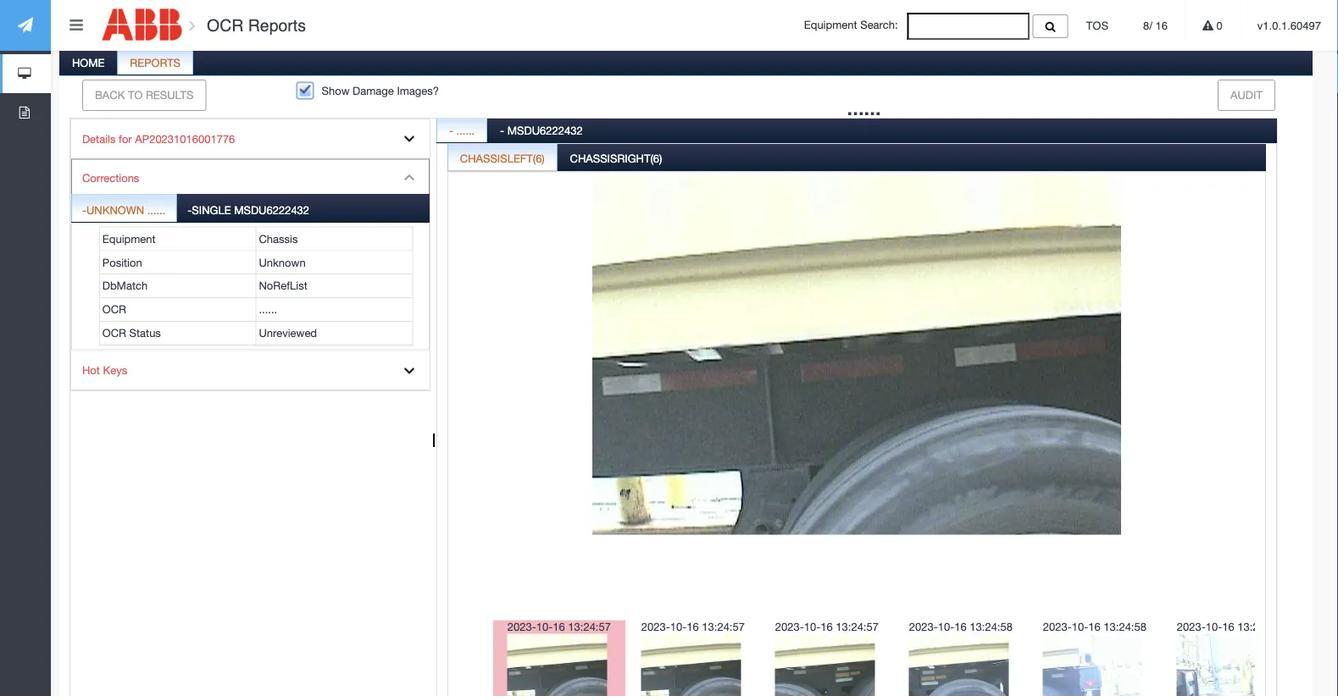 Task type: vqa. For each thing, say whether or not it's contained in the screenshot.


Task type: locate. For each thing, give the bounding box(es) containing it.
6 2023- from the left
[[1177, 621, 1206, 634]]

- down corrections
[[82, 203, 86, 216]]

ap20231016001776
[[135, 132, 235, 145]]

0 horizontal spatial equipment
[[102, 232, 156, 246]]

2023-
[[508, 621, 536, 634], [641, 621, 670, 634], [775, 621, 804, 634], [909, 621, 938, 634], [1043, 621, 1072, 634], [1177, 621, 1206, 634]]

...... left single at left
[[147, 203, 166, 216]]

4 10- from the left
[[938, 621, 955, 634]]

2 vertical spatial ocr
[[102, 327, 126, 340]]

unknown up 'noreflist'
[[259, 256, 306, 269]]

equipment left search:
[[804, 18, 858, 32]]

tab list containing -unknown ......
[[71, 194, 430, 351]]

- right -unknown ......
[[188, 203, 192, 216]]

-
[[449, 124, 453, 137], [500, 124, 504, 137], [82, 203, 86, 216], [188, 203, 192, 216]]

0 vertical spatial reports
[[248, 16, 306, 35]]

1 vertical spatial unknown
[[259, 256, 306, 269]]

2 10- from the left
[[670, 621, 687, 634]]

5 10- from the left
[[1072, 621, 1089, 634]]

......
[[847, 95, 881, 119], [457, 124, 475, 137], [147, 203, 166, 216], [259, 303, 277, 316]]

back
[[95, 88, 125, 102]]

2 horizontal spatial 13:24:57
[[836, 621, 879, 634]]

corrections
[[82, 171, 139, 185]]

0 horizontal spatial 2023-10-16 13:24:58
[[909, 621, 1013, 634]]

warning image
[[1203, 20, 1214, 31]]

equipment for equipment
[[102, 232, 156, 246]]

tab list containing - ......
[[437, 114, 1298, 697]]

equipment up "position" at top left
[[102, 232, 156, 246]]

2023-10-16 13:24:57
[[508, 621, 611, 634], [641, 621, 745, 634], [775, 621, 879, 634]]

4 2023- from the left
[[909, 621, 938, 634]]

- for -unknown ......
[[82, 203, 86, 216]]

1 2023- from the left
[[508, 621, 536, 634]]

2023-10-16 13:24:58
[[909, 621, 1013, 634], [1043, 621, 1147, 634], [1177, 621, 1281, 634]]

details
[[82, 132, 116, 145]]

2 horizontal spatial 2023-10-16 13:24:57
[[775, 621, 879, 634]]

None field
[[907, 13, 1030, 40]]

1 horizontal spatial 13:24:57
[[702, 621, 745, 634]]

- up the chassisleft(6) link
[[449, 124, 453, 137]]

msdu6222432 up chassis
[[234, 203, 309, 216]]

search:
[[861, 18, 898, 32]]

1 horizontal spatial 2023-10-16 13:24:57
[[641, 621, 745, 634]]

- for -single msdu6222432
[[188, 203, 192, 216]]

3 13:24:58 from the left
[[1238, 621, 1281, 634]]

equipment search:
[[804, 18, 907, 32]]

1 horizontal spatial msdu6222432
[[508, 124, 583, 137]]

0 horizontal spatial 13:24:58
[[970, 621, 1013, 634]]

details for ap20231016001776
[[82, 132, 235, 145]]

home link
[[60, 47, 116, 81]]

1 vertical spatial ocr
[[102, 303, 126, 316]]

row group inside tab list
[[100, 228, 412, 346]]

menu containing details for ap20231016001776
[[70, 118, 431, 392]]

0 horizontal spatial 13:24:57
[[568, 621, 611, 634]]

ocr
[[207, 16, 244, 35], [102, 303, 126, 316], [102, 327, 126, 340]]

3 2023-10-16 13:24:57 from the left
[[775, 621, 879, 634]]

0 horizontal spatial reports
[[130, 56, 181, 69]]

1 horizontal spatial equipment
[[804, 18, 858, 32]]

0 horizontal spatial 2023-10-16 13:24:57
[[508, 621, 611, 634]]

tos
[[1086, 19, 1109, 32]]

0 horizontal spatial msdu6222432
[[234, 203, 309, 216]]

row group containing equipment
[[100, 228, 412, 346]]

ocr status
[[102, 327, 161, 340]]

home
[[72, 56, 105, 69]]

13:24:58
[[970, 621, 1013, 634], [1104, 621, 1147, 634], [1238, 621, 1281, 634]]

msdu6222432 up chassisleft(6)
[[508, 124, 583, 137]]

menu
[[70, 118, 431, 392]]

- up chassisleft(6)
[[500, 124, 504, 137]]

16 inside dropdown button
[[1156, 19, 1168, 32]]

2 horizontal spatial 2023-10-16 13:24:58
[[1177, 621, 1281, 634]]

1 horizontal spatial reports
[[248, 16, 306, 35]]

0 horizontal spatial unknown
[[86, 203, 144, 216]]

1 horizontal spatial 13:24:58
[[1104, 621, 1147, 634]]

1 vertical spatial equipment
[[102, 232, 156, 246]]

menu item
[[71, 159, 430, 351]]

menu item inside menu
[[71, 159, 430, 351]]

equipment inside tab list
[[102, 232, 156, 246]]

8/ 16
[[1144, 19, 1168, 32]]

results
[[146, 88, 194, 102]]

- ......
[[449, 124, 475, 137]]

- inside 'link'
[[82, 203, 86, 216]]

0 vertical spatial equipment
[[804, 18, 858, 32]]

...... down equipment search: in the right top of the page
[[847, 95, 881, 119]]

back to results button
[[82, 80, 206, 111]]

5 2023- from the left
[[1043, 621, 1072, 634]]

2 13:24:58 from the left
[[1104, 621, 1147, 634]]

- msdu6222432
[[500, 124, 583, 137]]

equipment for equipment search:
[[804, 18, 858, 32]]

0
[[1214, 19, 1223, 32]]

noreflist
[[259, 280, 308, 293]]

msdu6222432
[[508, 124, 583, 137], [234, 203, 309, 216]]

row group
[[100, 228, 412, 346]]

dbmatch
[[102, 280, 148, 293]]

to
[[128, 88, 143, 102]]

navigation
[[0, 0, 51, 132]]

1 vertical spatial reports
[[130, 56, 181, 69]]

0 vertical spatial ocr
[[207, 16, 244, 35]]

16
[[1156, 19, 1168, 32], [553, 621, 565, 634], [687, 621, 699, 634], [821, 621, 833, 634], [955, 621, 967, 634], [1089, 621, 1101, 634], [1223, 621, 1235, 634]]

unknown down corrections
[[86, 203, 144, 216]]

...... tab list
[[57, 47, 1313, 697]]

1 horizontal spatial 2023-10-16 13:24:58
[[1043, 621, 1147, 634]]

single
[[192, 203, 231, 216]]

ocr reports
[[202, 16, 306, 35]]

chassis
[[259, 232, 298, 246]]

1 10- from the left
[[536, 621, 553, 634]]

10-
[[536, 621, 553, 634], [670, 621, 687, 634], [804, 621, 821, 634], [938, 621, 955, 634], [1072, 621, 1089, 634], [1206, 621, 1223, 634]]

unknown
[[86, 203, 144, 216], [259, 256, 306, 269]]

ocr for ocr status
[[102, 327, 126, 340]]

13:24:57
[[568, 621, 611, 634], [702, 621, 745, 634], [836, 621, 879, 634]]

menu inside ...... tab list
[[70, 118, 431, 392]]

details for ap20231016001776 link
[[71, 119, 430, 159]]

equipment
[[804, 18, 858, 32], [102, 232, 156, 246]]

corrections link
[[71, 159, 430, 198]]

0 vertical spatial unknown
[[86, 203, 144, 216]]

1 vertical spatial msdu6222432
[[234, 203, 309, 216]]

0 button
[[1186, 0, 1240, 51]]

show damage images?
[[322, 84, 439, 97]]

...... up chassisleft(6)
[[457, 124, 475, 137]]

-single msdu6222432 link
[[177, 194, 320, 222]]

2 horizontal spatial 13:24:58
[[1238, 621, 1281, 634]]

tab list
[[437, 114, 1298, 697], [447, 143, 1298, 697], [71, 194, 430, 351]]

reports
[[248, 16, 306, 35], [130, 56, 181, 69]]

-unknown ...... link
[[72, 194, 176, 222]]

audit
[[1231, 88, 1263, 102]]

audit button
[[1218, 80, 1276, 111]]

menu item containing corrections
[[71, 159, 430, 351]]



Task type: describe. For each thing, give the bounding box(es) containing it.
chassisleft(6)
[[460, 152, 545, 165]]

-unknown ......
[[82, 203, 166, 216]]

for
[[119, 132, 132, 145]]

reports inside "link"
[[130, 56, 181, 69]]

hot keys link
[[71, 351, 430, 391]]

bars image
[[70, 17, 83, 32]]

1 2023-10-16 13:24:58 from the left
[[909, 621, 1013, 634]]

3 13:24:57 from the left
[[836, 621, 879, 634]]

- msdu6222432 link
[[488, 114, 595, 149]]

tab list containing chassisleft(6)
[[447, 143, 1298, 697]]

reports link
[[118, 47, 192, 81]]

...... down 'noreflist'
[[259, 303, 277, 316]]

unknown inside 'link'
[[86, 203, 144, 216]]

status
[[129, 327, 161, 340]]

2 2023-10-16 13:24:58 from the left
[[1043, 621, 1147, 634]]

3 2023- from the left
[[775, 621, 804, 634]]

msdu6222432 inside menu item
[[234, 203, 309, 216]]

keys
[[103, 364, 127, 377]]

chassisright(6)
[[570, 152, 662, 165]]

hot
[[82, 364, 100, 377]]

damage
[[353, 84, 394, 97]]

ocr for ocr
[[102, 303, 126, 316]]

- for - msdu6222432
[[500, 124, 504, 137]]

show
[[322, 84, 350, 97]]

tos button
[[1069, 0, 1126, 51]]

back to results
[[95, 88, 194, 102]]

ocr for ocr reports
[[207, 16, 244, 35]]

v1.0.1.60497
[[1258, 19, 1322, 32]]

-single msdu6222432
[[188, 203, 309, 216]]

6 10- from the left
[[1206, 621, 1223, 634]]

1 13:24:57 from the left
[[568, 621, 611, 634]]

2 2023-10-16 13:24:57 from the left
[[641, 621, 745, 634]]

v1.0.1.60497 button
[[1241, 0, 1338, 51]]

- for - ......
[[449, 124, 453, 137]]

3 10- from the left
[[804, 621, 821, 634]]

1 13:24:58 from the left
[[970, 621, 1013, 634]]

3 2023-10-16 13:24:58 from the left
[[1177, 621, 1281, 634]]

chassisright(6) link
[[558, 143, 674, 178]]

2 13:24:57 from the left
[[702, 621, 745, 634]]

tab list inside menu
[[71, 194, 430, 351]]

1 2023-10-16 13:24:57 from the left
[[508, 621, 611, 634]]

search image
[[1046, 21, 1056, 32]]

1 horizontal spatial unknown
[[259, 256, 306, 269]]

hot keys
[[82, 364, 127, 377]]

chassisleft(6) link
[[448, 143, 557, 178]]

0 vertical spatial msdu6222432
[[508, 124, 583, 137]]

unreviewed
[[259, 327, 317, 340]]

- ...... link
[[437, 114, 487, 149]]

images?
[[397, 84, 439, 97]]

position
[[102, 256, 142, 269]]

8/
[[1144, 19, 1153, 32]]

2 2023- from the left
[[641, 621, 670, 634]]

8/ 16 button
[[1127, 0, 1185, 51]]

...... inside 'link'
[[147, 203, 166, 216]]



